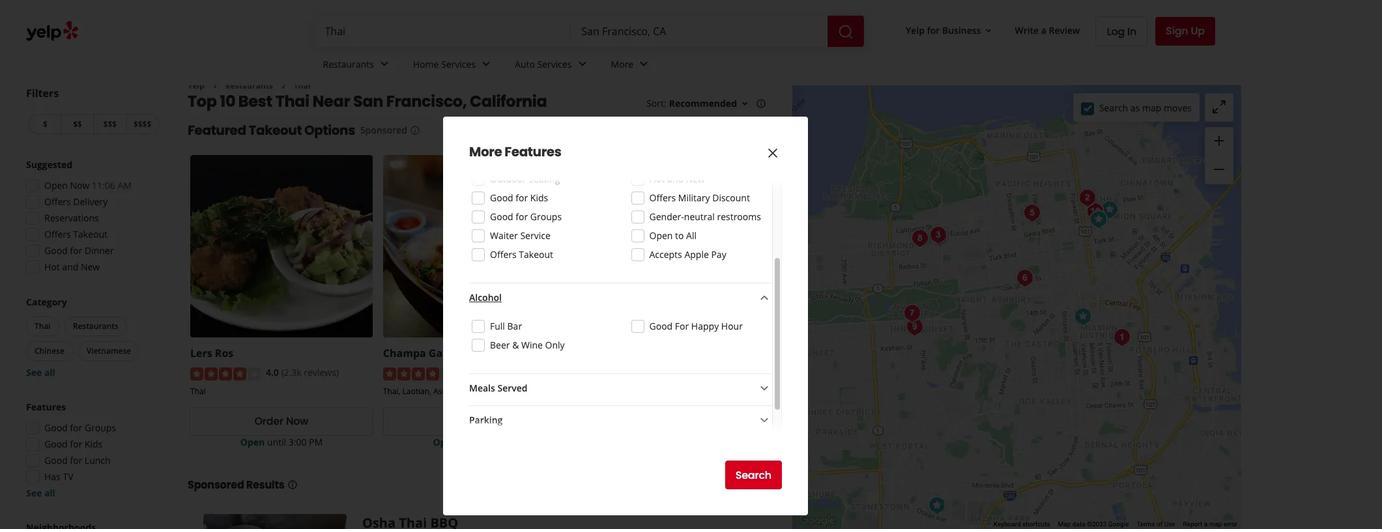 Task type: locate. For each thing, give the bounding box(es) containing it.
1 services from the left
[[441, 58, 476, 70]]

chinese button
[[26, 342, 73, 361]]

dinner
[[85, 244, 114, 257]]

4.0 (2.3k reviews)
[[266, 367, 339, 379]]

a right the report
[[1205, 521, 1208, 528]]

order now for lers ros
[[255, 414, 309, 429]]

offers up gender-
[[650, 192, 676, 204]]

restaurants right top
[[225, 80, 273, 91]]

24 chevron down v2 image inside alcohol dropdown button
[[757, 290, 773, 306]]

featured takeout options
[[188, 122, 355, 140]]

1 vertical spatial good for groups
[[44, 422, 116, 434]]

0 horizontal spatial search
[[736, 468, 772, 483]]

order for champa garden
[[447, 414, 476, 429]]

order now link
[[190, 407, 373, 436], [383, 407, 566, 436]]

reviews)
[[304, 367, 339, 379], [495, 367, 530, 379], [690, 367, 725, 379]]

0 vertical spatial groups
[[531, 211, 562, 223]]

full bar
[[490, 320, 522, 332]]

kids inside more features "dialog"
[[531, 192, 548, 204]]

0 horizontal spatial order
[[255, 414, 284, 429]]

3.6 star rating image
[[576, 367, 646, 380]]

0 horizontal spatial hot
[[44, 261, 60, 273]]

see all button down has
[[26, 487, 55, 499]]

lers ros image
[[1086, 206, 1112, 232]]

offers takeout up good for dinner
[[44, 228, 108, 241]]

restaurants inside business categories element
[[323, 58, 374, 70]]

2 order now from the left
[[447, 414, 501, 429]]

24 chevron down v2 image inside the auto services link
[[575, 56, 590, 72]]

1 vertical spatial map
[[1210, 521, 1223, 528]]

0 vertical spatial see all button
[[26, 366, 55, 379]]

1 horizontal spatial order now link
[[383, 407, 566, 436]]

thai down "category"
[[35, 321, 51, 332]]

0 horizontal spatial offers takeout
[[44, 228, 108, 241]]

1 vertical spatial takeout
[[73, 228, 108, 241]]

search inside button
[[736, 468, 772, 483]]

services for home services
[[441, 58, 476, 70]]

order now link for ros
[[190, 407, 373, 436]]

search as map moves
[[1100, 101, 1192, 114]]

0 vertical spatial new
[[686, 173, 705, 185]]

0 vertical spatial kids
[[531, 192, 548, 204]]

1 horizontal spatial features
[[505, 143, 562, 161]]

features down chinese button
[[26, 401, 66, 413]]

16 chevron right v2 image left thai "link"
[[278, 81, 289, 91]]

0 vertical spatial a
[[1042, 24, 1047, 36]]

report
[[1184, 521, 1203, 528]]

1 reviews) from the left
[[304, 367, 339, 379]]

sweet lime thai cuisine image
[[1019, 200, 1045, 226]]

all
[[44, 366, 55, 379], [44, 487, 55, 499]]

$ button
[[29, 114, 61, 134]]

hot and new up the military
[[650, 173, 705, 185]]

services for auto services
[[538, 58, 572, 70]]

restaurants up vietnamese
[[73, 321, 118, 332]]

shortcuts
[[1023, 521, 1051, 528]]

new down dinner at the top left of the page
[[81, 261, 100, 273]]

restrooms
[[717, 211, 761, 223]]

restaurants inside button
[[73, 321, 118, 332]]

1 horizontal spatial new
[[686, 173, 705, 185]]

reviews) for lers ros
[[304, 367, 339, 379]]

2 see all from the top
[[26, 487, 55, 499]]

1 order now from the left
[[255, 414, 309, 429]]

reviews) right (2.3k
[[304, 367, 339, 379]]

see all for features
[[26, 487, 55, 499]]

1 16 chevron right v2 image from the left
[[210, 81, 220, 91]]

top 10 best thai near san francisco, california
[[188, 91, 547, 112]]

top
[[188, 91, 217, 112]]

1 vertical spatial kids
[[85, 438, 103, 450]]

1 see all from the top
[[26, 366, 55, 379]]

for
[[927, 24, 940, 36], [516, 192, 528, 204], [516, 211, 528, 223], [70, 244, 82, 257], [70, 422, 82, 434], [70, 438, 82, 450], [70, 454, 82, 467]]

delivery
[[73, 196, 108, 208]]

meals
[[469, 382, 495, 394]]

and up the military
[[667, 173, 684, 185]]

features up outdoor seating
[[505, 143, 562, 161]]

restaurants link up 'top 10 best thai near san francisco, california'
[[313, 47, 403, 85]]

0 horizontal spatial services
[[441, 58, 476, 70]]

24 chevron down v2 image inside meals served dropdown button
[[757, 381, 773, 397]]

moves
[[1164, 101, 1192, 114]]

1 horizontal spatial good for kids
[[490, 192, 548, 204]]

0 vertical spatial all
[[44, 366, 55, 379]]

open now 11:06 am
[[44, 179, 132, 192]]

reviews) right (1.8k
[[690, 367, 725, 379]]

16 chevron right v2 image
[[210, 81, 220, 91], [278, 81, 289, 91]]

thai,
[[383, 386, 401, 397]]

muukata6395 thai charcoal bbq image
[[907, 225, 933, 251]]

$$$
[[103, 119, 117, 130]]

good for groups up good for lunch
[[44, 422, 116, 434]]

order now link down "4.0"
[[190, 407, 373, 436]]

more inside more link
[[611, 58, 634, 70]]

groups up lunch
[[85, 422, 116, 434]]

farmhouse kitchen thai cuisine image
[[1109, 324, 1135, 350]]

0 horizontal spatial a
[[1042, 24, 1047, 36]]

close image
[[765, 145, 781, 161]]

search image
[[838, 24, 854, 40]]

3 reviews) from the left
[[690, 367, 725, 379]]

0 horizontal spatial yelp
[[188, 80, 205, 91]]

1 vertical spatial good for kids
[[44, 438, 103, 450]]

map for moves
[[1143, 101, 1162, 114]]

chinese
[[35, 346, 64, 357]]

business
[[943, 24, 981, 36]]

hot down good for dinner
[[44, 261, 60, 273]]

good for kids down outdoor seating
[[490, 192, 548, 204]]

24 chevron down v2 image
[[575, 56, 590, 72], [636, 56, 652, 72], [757, 381, 773, 397]]

2 horizontal spatial now
[[479, 414, 501, 429]]

1 horizontal spatial 16 info v2 image
[[756, 99, 767, 109]]

yelp link
[[188, 80, 205, 91]]

good for groups up waiter service
[[490, 211, 562, 223]]

0 horizontal spatial hot and new
[[44, 261, 100, 273]]

order down fusion
[[447, 414, 476, 429]]

gender-neutral restrooms
[[650, 211, 761, 223]]

thai
[[294, 80, 311, 91], [276, 91, 310, 112], [35, 321, 51, 332], [190, 386, 206, 397]]

map right as
[[1143, 101, 1162, 114]]

1 horizontal spatial map
[[1210, 521, 1223, 528]]

16 chevron right v2 image for thai
[[278, 81, 289, 91]]

1 horizontal spatial order
[[447, 414, 476, 429]]

1 horizontal spatial sponsored
[[360, 124, 407, 137]]

lunch
[[85, 454, 111, 467]]

map for error
[[1210, 521, 1223, 528]]

to
[[675, 229, 684, 242]]

0 horizontal spatial order now link
[[190, 407, 373, 436]]

outdoor seating
[[490, 173, 560, 185]]

google image
[[796, 512, 839, 529]]

more inside more features "dialog"
[[469, 143, 502, 161]]

terms of use link
[[1137, 521, 1176, 528]]

sponsored for sponsored results
[[188, 478, 244, 493]]

map
[[1143, 101, 1162, 114], [1210, 521, 1223, 528]]

2 horizontal spatial reviews)
[[690, 367, 725, 379]]

0 vertical spatial see all
[[26, 366, 55, 379]]

0 horizontal spatial kids
[[85, 438, 103, 450]]

yelp left 10 at the left of the page
[[188, 80, 205, 91]]

1 vertical spatial offers takeout
[[490, 248, 553, 261]]

open inside more features "dialog"
[[650, 229, 673, 242]]

sponsored for sponsored
[[360, 124, 407, 137]]

1 vertical spatial features
[[26, 401, 66, 413]]

order now down fusion
[[447, 414, 501, 429]]

a right 'write'
[[1042, 24, 1047, 36]]

see
[[26, 366, 42, 379], [26, 487, 42, 499]]

yelp left the business
[[906, 24, 925, 36]]

open down 'suggested'
[[44, 179, 68, 192]]

see all down chinese button
[[26, 366, 55, 379]]

offers down waiter
[[490, 248, 517, 261]]

1 horizontal spatial good for groups
[[490, 211, 562, 223]]

order now link for garden
[[383, 407, 566, 436]]

1 horizontal spatial 16 chevron right v2 image
[[278, 81, 289, 91]]

1 horizontal spatial search
[[1100, 101, 1129, 114]]

1 vertical spatial search
[[736, 468, 772, 483]]

and down good for dinner
[[62, 261, 78, 273]]

0 vertical spatial hot and new
[[650, 173, 705, 185]]

24 chevron down v2 image inside home services link
[[479, 56, 494, 72]]

16 chevron right v2 image right yelp link
[[210, 81, 220, 91]]

group
[[1205, 127, 1234, 184], [22, 158, 162, 278], [23, 296, 162, 379], [22, 401, 162, 500]]

terms of use
[[1137, 521, 1176, 528]]

0 horizontal spatial 16 info v2 image
[[287, 480, 298, 490]]

1 order from the left
[[255, 414, 284, 429]]

0 horizontal spatial good for kids
[[44, 438, 103, 450]]

accepts
[[650, 248, 682, 261]]

3:00
[[289, 436, 307, 448]]

0 vertical spatial good for groups
[[490, 211, 562, 223]]

0 vertical spatial and
[[667, 173, 684, 185]]

24 chevron down v2 image for restaurants
[[377, 56, 392, 72]]

1 horizontal spatial 24 chevron down v2 image
[[636, 56, 652, 72]]

2 horizontal spatial 24 chevron down v2 image
[[757, 381, 773, 397]]

0 horizontal spatial now
[[70, 179, 90, 192]]

service
[[521, 229, 551, 242]]

services right auto
[[538, 58, 572, 70]]

2 all from the top
[[44, 487, 55, 499]]

map left error
[[1210, 521, 1223, 528]]

for inside yelp for business button
[[927, 24, 940, 36]]

restaurants up near
[[323, 58, 374, 70]]

0 vertical spatial see
[[26, 366, 42, 379]]

1 horizontal spatial reviews)
[[495, 367, 530, 379]]

24 chevron down v2 image for auto services
[[575, 56, 590, 72]]

None search field
[[315, 16, 867, 47]]

0 vertical spatial features
[[505, 143, 562, 161]]

1 all from the top
[[44, 366, 55, 379]]

0 horizontal spatial map
[[1143, 101, 1162, 114]]

24 chevron down v2 image for alcohol
[[757, 290, 773, 306]]

1 vertical spatial all
[[44, 487, 55, 499]]

kids down seating
[[531, 192, 548, 204]]

discount
[[713, 192, 750, 204]]

all
[[687, 229, 697, 242]]

zoom out image
[[1212, 162, 1228, 177]]

16 info v2 image
[[756, 99, 767, 109], [287, 480, 298, 490]]

1 order now link from the left
[[190, 407, 373, 436]]

0 horizontal spatial 16 chevron right v2 image
[[210, 81, 220, 91]]

1 vertical spatial more
[[469, 143, 502, 161]]

see for features
[[26, 487, 42, 499]]

1 vertical spatial a
[[1205, 521, 1208, 528]]

takeout down best
[[249, 122, 302, 140]]

open to all
[[650, 229, 697, 242]]

2 see all button from the top
[[26, 487, 55, 499]]

0 horizontal spatial order now
[[255, 414, 309, 429]]

new up the military
[[686, 173, 705, 185]]

24 chevron down v2 image inside restaurants link
[[377, 56, 392, 72]]

kids
[[531, 192, 548, 204], [85, 438, 103, 450]]

pay
[[712, 248, 727, 261]]

restaurants button
[[64, 317, 127, 336]]

groups up service
[[531, 211, 562, 223]]

2 reviews) from the left
[[495, 367, 530, 379]]

1 horizontal spatial hot
[[650, 173, 665, 185]]

all down has
[[44, 487, 55, 499]]

0 horizontal spatial more
[[469, 143, 502, 161]]

0 horizontal spatial sponsored
[[188, 478, 244, 493]]

1 horizontal spatial yelp
[[906, 24, 925, 36]]

2 services from the left
[[538, 58, 572, 70]]

1 vertical spatial 16 info v2 image
[[287, 480, 298, 490]]

1 horizontal spatial groups
[[531, 211, 562, 223]]

16 info v2 image down business categories element
[[756, 99, 767, 109]]

1 vertical spatial hot and new
[[44, 261, 100, 273]]

order for lers ros
[[255, 414, 284, 429]]

0 horizontal spatial takeout
[[73, 228, 108, 241]]

thai inside button
[[35, 321, 51, 332]]

2 horizontal spatial takeout
[[519, 248, 553, 261]]

zoom in image
[[1212, 133, 1228, 148]]

now down meals
[[479, 414, 501, 429]]

order now link down fusion
[[383, 407, 566, 436]]

1 horizontal spatial kids
[[531, 192, 548, 204]]

1 vertical spatial see all button
[[26, 487, 55, 499]]

24 chevron down v2 image
[[377, 56, 392, 72], [479, 56, 494, 72], [757, 290, 773, 306], [757, 413, 773, 429], [757, 445, 773, 461]]

filters
[[26, 86, 59, 100]]

offers down reservations
[[44, 228, 71, 241]]

order
[[255, 414, 284, 429], [447, 414, 476, 429]]

1 see all button from the top
[[26, 366, 55, 379]]

champa garden image
[[924, 493, 950, 519]]

order now for champa garden
[[447, 414, 501, 429]]

takeout down service
[[519, 248, 553, 261]]

1 vertical spatial hot
[[44, 261, 60, 273]]

more features dialog
[[0, 0, 1383, 529]]

search
[[1100, 101, 1129, 114], [736, 468, 772, 483]]

write a review
[[1015, 24, 1081, 36]]

2 vertical spatial takeout
[[519, 248, 553, 261]]

see all button down chinese button
[[26, 366, 55, 379]]

gender-
[[650, 211, 684, 223]]

takeout
[[249, 122, 302, 140], [73, 228, 108, 241], [519, 248, 553, 261]]

open left to
[[650, 229, 673, 242]]

keyboard shortcuts button
[[994, 520, 1051, 529]]

1 horizontal spatial hot and new
[[650, 173, 705, 185]]

hot
[[650, 173, 665, 185], [44, 261, 60, 273]]

log in link
[[1096, 17, 1148, 46]]

hot inside more features "dialog"
[[650, 173, 665, 185]]

services right home
[[441, 58, 476, 70]]

until
[[267, 436, 286, 448]]

0 horizontal spatial and
[[62, 261, 78, 273]]

ben thai cafe image
[[1075, 185, 1101, 211]]

hot and new down good for dinner
[[44, 261, 100, 273]]

offers takeout down waiter service
[[490, 248, 553, 261]]

hot and new inside more features "dialog"
[[650, 173, 705, 185]]

2 horizontal spatial restaurants
[[323, 58, 374, 70]]

0 vertical spatial 16 info v2 image
[[756, 99, 767, 109]]

reviews) up served
[[495, 367, 530, 379]]

order up until
[[255, 414, 284, 429]]

hot inside group
[[44, 261, 60, 273]]

write a review link
[[1010, 19, 1086, 42]]

open for now
[[44, 179, 68, 192]]

0 vertical spatial takeout
[[249, 122, 302, 140]]

a for report
[[1205, 521, 1208, 528]]

write
[[1015, 24, 1039, 36]]

0 horizontal spatial features
[[26, 401, 66, 413]]

hot up gender-
[[650, 173, 665, 185]]

keyboard shortcuts
[[994, 521, 1051, 528]]

outdoor
[[490, 173, 527, 185]]

neutral
[[684, 211, 715, 223]]

0 vertical spatial search
[[1100, 101, 1129, 114]]

all for features
[[44, 487, 55, 499]]

offers
[[650, 192, 676, 204], [44, 196, 71, 208], [44, 228, 71, 241], [490, 248, 517, 261]]

keyboard
[[994, 521, 1021, 528]]

sponsored
[[360, 124, 407, 137], [188, 478, 244, 493]]

2 vertical spatial restaurants
[[73, 321, 118, 332]]

see all button for features
[[26, 487, 55, 499]]

1 horizontal spatial order now
[[447, 414, 501, 429]]

$$$$
[[134, 119, 151, 130]]

now up "offers delivery" on the left of page
[[70, 179, 90, 192]]

expand map image
[[1212, 99, 1228, 115]]

yelp inside button
[[906, 24, 925, 36]]

1 horizontal spatial offers takeout
[[490, 248, 553, 261]]

24 chevron down v2 image inside more link
[[636, 56, 652, 72]]

error
[[1224, 521, 1238, 528]]

happy
[[692, 320, 719, 332]]

0 horizontal spatial groups
[[85, 422, 116, 434]]

now up 3:00
[[286, 414, 309, 429]]

open left until
[[240, 436, 265, 448]]

takeout up dinner at the top left of the page
[[73, 228, 108, 241]]

good for groups inside more features "dialog"
[[490, 211, 562, 223]]

2 order from the left
[[447, 414, 476, 429]]

0 horizontal spatial restaurants
[[73, 321, 118, 332]]

1 horizontal spatial now
[[286, 414, 309, 429]]

good for kids up good for lunch
[[44, 438, 103, 450]]

sponsored results
[[188, 478, 285, 493]]

business categories element
[[313, 47, 1216, 85]]

16 info v2 image right the results
[[287, 480, 298, 490]]

services
[[441, 58, 476, 70], [538, 58, 572, 70]]

features
[[505, 143, 562, 161], [26, 401, 66, 413]]

0 horizontal spatial restaurants link
[[225, 80, 273, 91]]

terms
[[1137, 521, 1156, 528]]

wine
[[522, 339, 543, 351]]

1 vertical spatial restaurants
[[225, 80, 273, 91]]

hot and new
[[650, 173, 705, 185], [44, 261, 100, 273]]

hour
[[722, 320, 743, 332]]

sponsored left 16 info v2 image
[[360, 124, 407, 137]]

1 vertical spatial see all
[[26, 487, 55, 499]]

good
[[490, 192, 514, 204], [490, 211, 514, 223], [44, 244, 68, 257], [650, 320, 673, 332], [44, 422, 68, 434], [44, 438, 68, 450], [44, 454, 68, 467]]

1 horizontal spatial a
[[1205, 521, 1208, 528]]

24 chevron down v2 image inside parking dropdown button
[[757, 413, 773, 429]]

all down chinese button
[[44, 366, 55, 379]]

now
[[70, 179, 90, 192], [286, 414, 309, 429], [479, 414, 501, 429]]

restaurants for the rightmost restaurants link
[[323, 58, 374, 70]]

search for search as map moves
[[1100, 101, 1129, 114]]

kids up lunch
[[85, 438, 103, 450]]

2 order now link from the left
[[383, 407, 566, 436]]

1 see from the top
[[26, 366, 42, 379]]

1 horizontal spatial services
[[538, 58, 572, 70]]

2 see from the top
[[26, 487, 42, 499]]

24 chevron down v2 image for parking
[[757, 413, 773, 429]]

now for champa garden
[[479, 414, 501, 429]]

see all down has
[[26, 487, 55, 499]]

sponsored left the results
[[188, 478, 244, 493]]

0 horizontal spatial 24 chevron down v2 image
[[575, 56, 590, 72]]

0 vertical spatial hot
[[650, 173, 665, 185]]

1 vertical spatial yelp
[[188, 80, 205, 91]]

0 horizontal spatial reviews)
[[304, 367, 339, 379]]

open inside group
[[44, 179, 68, 192]]

0 horizontal spatial new
[[81, 261, 100, 273]]

restaurants link right top
[[225, 80, 273, 91]]

0 vertical spatial restaurants
[[323, 58, 374, 70]]

home services
[[413, 58, 476, 70]]

2 16 chevron right v2 image from the left
[[278, 81, 289, 91]]

pm
[[309, 436, 323, 448]]

1 vertical spatial sponsored
[[188, 478, 244, 493]]

group containing suggested
[[22, 158, 162, 278]]

3.6 (1.8k reviews)
[[652, 367, 725, 379]]

order now up the open until 3:00 pm
[[255, 414, 309, 429]]

16 chevron down v2 image
[[984, 25, 994, 36]]



Task type: vqa. For each thing, say whether or not it's contained in the screenshot.
Homeowners
no



Task type: describe. For each thing, give the bounding box(es) containing it.
parking
[[469, 414, 503, 426]]

16 chevron right v2 image for restaurants
[[210, 81, 220, 91]]

accepts apple pay
[[650, 248, 727, 261]]

offers delivery
[[44, 196, 108, 208]]

has tv
[[44, 471, 73, 483]]

bar
[[508, 320, 522, 332]]

served
[[498, 382, 528, 394]]

review
[[1049, 24, 1081, 36]]

beer & wine only
[[490, 339, 565, 351]]

yelp for business button
[[901, 19, 1000, 42]]

yelp for yelp link
[[188, 80, 205, 91]]

has
[[44, 471, 60, 483]]

google
[[1109, 521, 1129, 528]]

open for to
[[650, 229, 673, 242]]

3.9 star rating image
[[383, 367, 454, 380]]

16 info v2 image
[[410, 125, 420, 136]]

oraan thai eatery image
[[925, 222, 951, 248]]

takeout inside more features "dialog"
[[519, 248, 553, 261]]

new inside more features "dialog"
[[686, 173, 705, 185]]

kothai republic image
[[902, 314, 928, 340]]

10
[[220, 91, 235, 112]]

more for more
[[611, 58, 634, 70]]

meals served button
[[469, 381, 773, 398]]

and inside more features "dialog"
[[667, 173, 684, 185]]

am
[[118, 179, 132, 192]]

more link
[[601, 47, 662, 85]]

san
[[353, 91, 383, 112]]

24 chevron down v2 image for home services
[[479, 56, 494, 72]]

now for lers ros
[[286, 414, 309, 429]]

a for write
[[1042, 24, 1047, 36]]

marnee thai image
[[899, 300, 925, 326]]

sign up link
[[1156, 17, 1216, 46]]

california
[[470, 91, 547, 112]]

report a map error link
[[1184, 521, 1238, 528]]

open down "asian"
[[433, 436, 458, 448]]

(998
[[474, 367, 493, 379]]

sign up
[[1166, 23, 1205, 38]]

ros
[[215, 346, 234, 361]]

vietnamese
[[87, 346, 131, 357]]

in
[[1128, 24, 1137, 39]]

thai up featured takeout options
[[276, 91, 310, 112]]

for
[[675, 320, 689, 332]]

khob khun thai cuisine & breakfast image
[[926, 224, 952, 250]]

thai down 4 star rating image
[[190, 386, 206, 397]]

featured
[[188, 122, 246, 140]]

near
[[313, 91, 350, 112]]

1 horizontal spatial takeout
[[249, 122, 302, 140]]

results
[[246, 478, 285, 493]]

apple
[[685, 248, 709, 261]]

auto services link
[[505, 47, 601, 85]]

11:06
[[92, 179, 115, 192]]

1 vertical spatial new
[[81, 261, 100, 273]]

map
[[1058, 521, 1071, 528]]

good for happy hour
[[650, 320, 743, 332]]

log
[[1107, 24, 1125, 39]]

1 horizontal spatial restaurants link
[[313, 47, 403, 85]]

suggested
[[26, 158, 72, 171]]

alcohol button
[[469, 290, 773, 307]]

full
[[490, 320, 505, 332]]

home services link
[[403, 47, 505, 85]]

$$
[[73, 119, 82, 130]]

see for category
[[26, 366, 42, 379]]

good for dinner
[[44, 244, 114, 257]]

krua thai image
[[1070, 303, 1096, 330]]

as
[[1131, 101, 1140, 114]]

use
[[1165, 521, 1176, 528]]

francisco,
[[386, 91, 467, 112]]

mangrove kitchen image
[[1012, 265, 1038, 291]]

4 star rating image
[[190, 367, 261, 380]]

beer
[[490, 339, 510, 351]]

champa
[[383, 346, 426, 361]]

open until 3:00 pm
[[240, 436, 323, 448]]

sort:
[[647, 97, 667, 110]]

1 vertical spatial and
[[62, 261, 78, 273]]

auto
[[515, 58, 535, 70]]

waiter
[[490, 229, 518, 242]]

offers up reservations
[[44, 196, 71, 208]]

reviews) for champa garden
[[495, 367, 530, 379]]

3.6
[[652, 367, 665, 379]]

yelp for yelp for business
[[906, 24, 925, 36]]

thai left near
[[294, 80, 311, 91]]

map region
[[712, 47, 1379, 529]]

map data ©2023 google
[[1058, 521, 1129, 528]]

tv
[[63, 471, 73, 483]]

see all button for category
[[26, 366, 55, 379]]

1 horizontal spatial restaurants
[[225, 80, 273, 91]]

of
[[1157, 521, 1163, 528]]

open for until
[[240, 436, 265, 448]]

thai link
[[294, 80, 311, 91]]

champa garden
[[383, 346, 467, 361]]

all for category
[[44, 366, 55, 379]]

offers takeout inside more features "dialog"
[[490, 248, 553, 261]]

laotian,
[[403, 386, 432, 397]]

0 horizontal spatial good for groups
[[44, 422, 116, 434]]

good for kids inside more features "dialog"
[[490, 192, 548, 204]]

0 vertical spatial offers takeout
[[44, 228, 108, 241]]

yelp for business
[[906, 24, 981, 36]]

©2023
[[1087, 521, 1107, 528]]

now inside group
[[70, 179, 90, 192]]

24 chevron down v2 image for meals served
[[757, 381, 773, 397]]

thai, laotian, asian fusion
[[383, 386, 480, 397]]

osha thai bbq image
[[1097, 197, 1123, 223]]

3.9
[[459, 367, 472, 379]]

parking button
[[469, 413, 773, 430]]

up
[[1191, 23, 1205, 38]]

search button
[[725, 461, 782, 490]]

groups inside more features "dialog"
[[531, 211, 562, 223]]

more features
[[469, 143, 562, 161]]

24 chevron down v2 image for more
[[636, 56, 652, 72]]

see all for category
[[26, 366, 55, 379]]

group containing features
[[22, 401, 162, 500]]

thai button
[[26, 317, 59, 336]]

search for search
[[736, 468, 772, 483]]

group containing category
[[23, 296, 162, 379]]

garden
[[429, 346, 467, 361]]

more for more features
[[469, 143, 502, 161]]

log in
[[1107, 24, 1137, 39]]

category
[[26, 296, 67, 308]]

alcohol
[[469, 291, 502, 304]]

$$ button
[[61, 114, 94, 134]]

military
[[679, 192, 710, 204]]

features inside more features "dialog"
[[505, 143, 562, 161]]

data
[[1073, 521, 1086, 528]]

lers
[[190, 346, 212, 361]]

fusion
[[455, 386, 480, 397]]

asian
[[434, 386, 453, 397]]

home
[[413, 58, 439, 70]]

house of thai image
[[1083, 199, 1109, 225]]

$$$ button
[[94, 114, 126, 134]]

lers ros
[[190, 346, 234, 361]]

restaurants for restaurants button
[[73, 321, 118, 332]]



